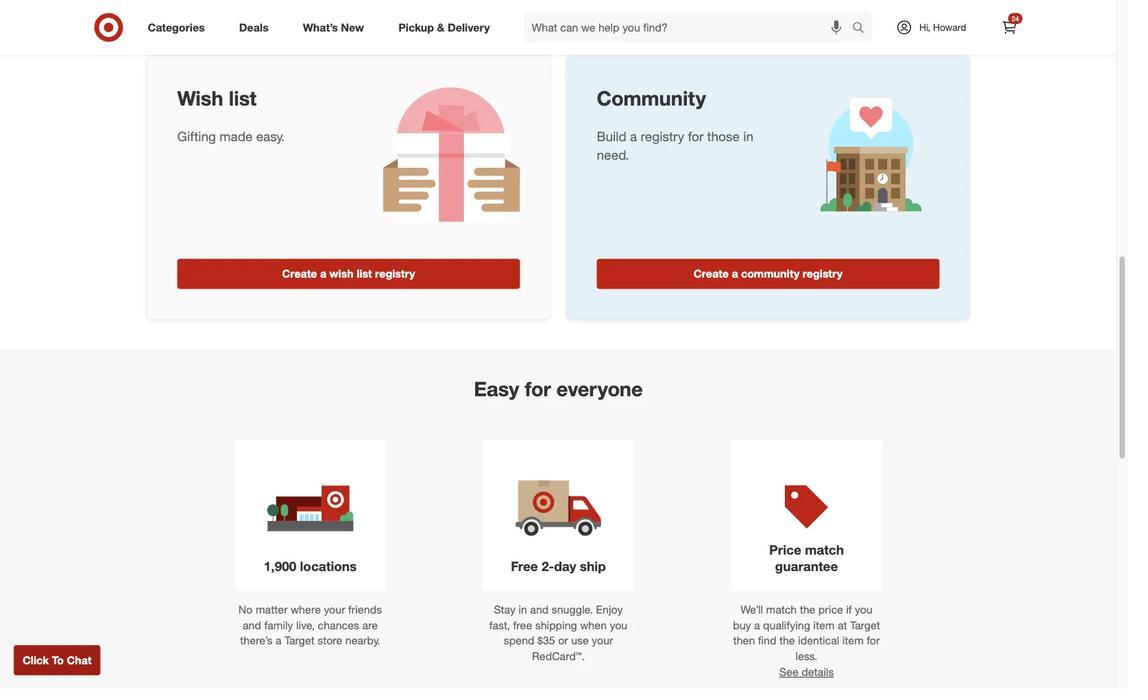Task type: vqa. For each thing, say whether or not it's contained in the screenshot.
1 link corresponding to 5% off at Target
no



Task type: locate. For each thing, give the bounding box(es) containing it.
create inside "button"
[[282, 267, 317, 280]]

1 horizontal spatial for
[[688, 129, 704, 144]]

in up free
[[519, 603, 527, 616]]

where
[[291, 603, 321, 616]]

1 horizontal spatial create
[[694, 267, 729, 280]]

enjoy
[[596, 603, 623, 616]]

1 horizontal spatial item
[[843, 634, 864, 648]]

the
[[800, 603, 816, 616], [780, 634, 795, 648]]

1 vertical spatial match
[[767, 603, 797, 616]]

2 horizontal spatial for
[[867, 634, 880, 648]]

a inside build a registry for those in need.
[[630, 129, 637, 144]]

0 horizontal spatial create
[[282, 267, 317, 280]]

for right identical
[[867, 634, 880, 648]]

2 horizontal spatial registry
[[803, 267, 843, 280]]

match up qualifying
[[767, 603, 797, 616]]

0 horizontal spatial match
[[767, 603, 797, 616]]

a right build
[[630, 129, 637, 144]]

match up the guarantee
[[805, 542, 844, 558]]

a for community
[[732, 267, 738, 280]]

locations
[[300, 558, 357, 574]]

0 horizontal spatial registry
[[375, 267, 415, 280]]

target
[[851, 619, 881, 632], [285, 634, 315, 648]]

0 horizontal spatial you
[[610, 619, 628, 632]]

find
[[759, 634, 777, 648]]

0 vertical spatial the
[[800, 603, 816, 616]]

for left those
[[688, 129, 704, 144]]

registry inside build a registry for those in need.
[[641, 129, 685, 144]]

match
[[805, 542, 844, 558], [767, 603, 797, 616]]

registry right community
[[803, 267, 843, 280]]

0 vertical spatial you
[[855, 603, 873, 616]]

see
[[780, 666, 799, 679]]

1 horizontal spatial registry
[[641, 129, 685, 144]]

0 vertical spatial target
[[851, 619, 881, 632]]

identical
[[799, 634, 840, 648]]

your up the "chances"
[[324, 603, 345, 616]]

your
[[324, 603, 345, 616], [592, 634, 613, 648]]

1 horizontal spatial match
[[805, 542, 844, 558]]

for inside we'll match the price if you buy a qualifying item at target then find the identical item for less. see details
[[867, 634, 880, 648]]

1 horizontal spatial and
[[530, 603, 549, 616]]

0 vertical spatial match
[[805, 542, 844, 558]]

1 horizontal spatial your
[[592, 634, 613, 648]]

then
[[734, 634, 755, 648]]

those
[[708, 129, 740, 144]]

target down if
[[851, 619, 881, 632]]

hi,
[[920, 21, 931, 33]]

for
[[688, 129, 704, 144], [525, 377, 551, 401], [867, 634, 880, 648]]

0 horizontal spatial your
[[324, 603, 345, 616]]

create
[[282, 267, 317, 280], [694, 267, 729, 280]]

a inside we'll match the price if you buy a qualifying item at target then find the identical item for less. see details
[[755, 619, 760, 632]]

0 horizontal spatial and
[[243, 619, 261, 632]]

registry right wish
[[375, 267, 415, 280]]

you right if
[[855, 603, 873, 616]]

search
[[846, 22, 879, 35]]

0 horizontal spatial target
[[285, 634, 315, 648]]

you inside we'll match the price if you buy a qualifying item at target then find the identical item for less. see details
[[855, 603, 873, 616]]

wish list
[[177, 86, 257, 110]]

no
[[239, 603, 253, 616]]

1 horizontal spatial list
[[357, 267, 372, 280]]

list
[[229, 86, 257, 110], [357, 267, 372, 280]]

create a community registry button
[[597, 259, 940, 289]]

gifting
[[177, 129, 216, 144]]

item down at
[[843, 634, 864, 648]]

chances
[[318, 619, 359, 632]]

target inside no matter where your friends and family live, chances are there's a target store nearby.
[[285, 634, 315, 648]]

and up there's
[[243, 619, 261, 632]]

for right easy
[[525, 377, 551, 401]]

a left wish
[[320, 267, 327, 280]]

you
[[855, 603, 873, 616], [610, 619, 628, 632]]

list right wish
[[357, 267, 372, 280]]

0 horizontal spatial the
[[780, 634, 795, 648]]

a left community
[[732, 267, 738, 280]]

2 vertical spatial for
[[867, 634, 880, 648]]

1 vertical spatial target
[[285, 634, 315, 648]]

when
[[580, 619, 607, 632]]

click
[[23, 654, 49, 667]]

we'll match the price if you buy a qualifying item at target then find the identical item for less. see details
[[733, 603, 881, 679]]

what's
[[303, 21, 338, 34]]

a inside no matter where your friends and family live, chances are there's a target store nearby.
[[276, 634, 282, 648]]

1 vertical spatial for
[[525, 377, 551, 401]]

chat
[[67, 654, 92, 667]]

your inside stay in and snuggle. enjoy fast, free shipping when you spend $35 or use your redcard™.
[[592, 634, 613, 648]]

a inside button
[[732, 267, 738, 280]]

24 link
[[995, 12, 1025, 43]]

your down when
[[592, 634, 613, 648]]

in inside build a registry for those in need.
[[744, 129, 754, 144]]

1 vertical spatial your
[[592, 634, 613, 648]]

matter
[[256, 603, 288, 616]]

price
[[770, 542, 802, 558]]

0 vertical spatial for
[[688, 129, 704, 144]]

stay
[[494, 603, 516, 616]]

are
[[362, 619, 378, 632]]

to
[[52, 654, 64, 667]]

match inside we'll match the price if you buy a qualifying item at target then find the identical item for less. see details
[[767, 603, 797, 616]]

a right "buy"
[[755, 619, 760, 632]]

1 vertical spatial in
[[519, 603, 527, 616]]

the down qualifying
[[780, 634, 795, 648]]

spend
[[504, 634, 535, 648]]

nearby.
[[346, 634, 381, 648]]

create left wish
[[282, 267, 317, 280]]

snuggle.
[[552, 603, 593, 616]]

a
[[630, 129, 637, 144], [320, 267, 327, 280], [732, 267, 738, 280], [755, 619, 760, 632], [276, 634, 282, 648]]

1 horizontal spatial target
[[851, 619, 881, 632]]

1 vertical spatial you
[[610, 619, 628, 632]]

in right those
[[744, 129, 754, 144]]

1,900
[[264, 558, 297, 574]]

&
[[437, 21, 445, 34]]

a inside "button"
[[320, 267, 327, 280]]

what's new
[[303, 21, 364, 34]]

fast,
[[490, 619, 510, 632]]

0 horizontal spatial for
[[525, 377, 551, 401]]

0 vertical spatial your
[[324, 603, 345, 616]]

you down enjoy
[[610, 619, 628, 632]]

1 create from the left
[[282, 267, 317, 280]]

hi, howard
[[920, 21, 967, 33]]

create left community
[[694, 267, 729, 280]]

list up made
[[229, 86, 257, 110]]

1 vertical spatial list
[[357, 267, 372, 280]]

and up free
[[530, 603, 549, 616]]

create inside button
[[694, 267, 729, 280]]

registry
[[641, 129, 685, 144], [375, 267, 415, 280], [803, 267, 843, 280]]

item
[[814, 619, 835, 632], [843, 634, 864, 648]]

registry inside create a wish list registry "button"
[[375, 267, 415, 280]]

0 horizontal spatial in
[[519, 603, 527, 616]]

24
[[1012, 14, 1020, 23]]

0 horizontal spatial item
[[814, 619, 835, 632]]

target down live,
[[285, 634, 315, 648]]

0 vertical spatial in
[[744, 129, 754, 144]]

1 vertical spatial and
[[243, 619, 261, 632]]

0 vertical spatial list
[[229, 86, 257, 110]]

0 vertical spatial and
[[530, 603, 549, 616]]

item up identical
[[814, 619, 835, 632]]

1 horizontal spatial you
[[855, 603, 873, 616]]

0 horizontal spatial list
[[229, 86, 257, 110]]

and inside no matter where your friends and family live, chances are there's a target store nearby.
[[243, 619, 261, 632]]

build
[[597, 129, 627, 144]]

build a registry for those in need.
[[597, 129, 754, 163]]

registry down community
[[641, 129, 685, 144]]

in
[[744, 129, 754, 144], [519, 603, 527, 616]]

in inside stay in and snuggle. enjoy fast, free shipping when you spend $35 or use your redcard™.
[[519, 603, 527, 616]]

deals
[[239, 21, 269, 34]]

no matter where your friends and family live, chances are there's a target store nearby.
[[239, 603, 382, 648]]

match inside price match guarantee
[[805, 542, 844, 558]]

easy
[[474, 377, 520, 401]]

1 horizontal spatial in
[[744, 129, 754, 144]]

2 create from the left
[[694, 267, 729, 280]]

and
[[530, 603, 549, 616], [243, 619, 261, 632]]

a down family
[[276, 634, 282, 648]]

the left price
[[800, 603, 816, 616]]

qualifying
[[764, 619, 811, 632]]



Task type: describe. For each thing, give the bounding box(es) containing it.
deals link
[[228, 12, 286, 43]]

we'll
[[741, 603, 763, 616]]

need.
[[597, 147, 630, 163]]

create a wish list registry button
[[177, 259, 520, 289]]

free
[[513, 619, 532, 632]]

everyone
[[557, 377, 643, 401]]

shipping
[[536, 619, 577, 632]]

wish
[[177, 86, 223, 110]]

registry inside 'create a community registry' button
[[803, 267, 843, 280]]

day
[[554, 558, 577, 574]]

or
[[558, 634, 568, 648]]

1 vertical spatial item
[[843, 634, 864, 648]]

1 vertical spatial the
[[780, 634, 795, 648]]

search button
[[846, 12, 879, 45]]

new
[[341, 21, 364, 34]]

friends
[[348, 603, 382, 616]]

create a wish list registry
[[282, 267, 415, 280]]

guarantee
[[775, 558, 839, 574]]

list inside create a wish list registry "button"
[[357, 267, 372, 280]]

price match guarantee
[[770, 542, 844, 574]]

for inside build a registry for those in need.
[[688, 129, 704, 144]]

free
[[511, 558, 538, 574]]

pickup & delivery
[[399, 21, 490, 34]]

gifting made easy.
[[177, 129, 285, 144]]

create for community
[[694, 267, 729, 280]]

click to chat button
[[14, 645, 101, 676]]

you inside stay in and snuggle. enjoy fast, free shipping when you spend $35 or use your redcard™.
[[610, 619, 628, 632]]

create for wish list
[[282, 267, 317, 280]]

categories
[[148, 21, 205, 34]]

what's new link
[[291, 12, 381, 43]]

at
[[838, 619, 848, 632]]

live,
[[296, 619, 315, 632]]

pickup & delivery link
[[387, 12, 507, 43]]

match for the
[[767, 603, 797, 616]]

there's
[[240, 634, 273, 648]]

stay in and snuggle. enjoy fast, free shipping when you spend $35 or use your redcard™.
[[490, 603, 628, 663]]

categories link
[[136, 12, 222, 43]]

1,900 locations
[[264, 558, 357, 574]]

delivery
[[448, 21, 490, 34]]

create a community registry
[[694, 267, 843, 280]]

howard
[[934, 21, 967, 33]]

click to chat
[[23, 654, 92, 667]]

community
[[742, 267, 800, 280]]

family
[[264, 619, 293, 632]]

free 2-day ship
[[511, 558, 606, 574]]

made
[[220, 129, 253, 144]]

2-
[[542, 558, 554, 574]]

$35
[[538, 634, 555, 648]]

price
[[819, 603, 844, 616]]

a for registry
[[630, 129, 637, 144]]

What can we help you find? suggestions appear below search field
[[524, 12, 856, 43]]

ship
[[580, 558, 606, 574]]

community
[[597, 86, 706, 110]]

pickup
[[399, 21, 434, 34]]

buy
[[733, 619, 752, 632]]

use
[[571, 634, 589, 648]]

details
[[802, 666, 834, 679]]

less.
[[796, 650, 818, 663]]

match for guarantee
[[805, 542, 844, 558]]

easy.
[[256, 129, 285, 144]]

and inside stay in and snuggle. enjoy fast, free shipping when you spend $35 or use your redcard™.
[[530, 603, 549, 616]]

your inside no matter where your friends and family live, chances are there's a target store nearby.
[[324, 603, 345, 616]]

if
[[847, 603, 852, 616]]

see details link
[[780, 666, 834, 679]]

0 vertical spatial item
[[814, 619, 835, 632]]

store
[[318, 634, 343, 648]]

target inside we'll match the price if you buy a qualifying item at target then find the identical item for less. see details
[[851, 619, 881, 632]]

a for wish
[[320, 267, 327, 280]]

1 horizontal spatial the
[[800, 603, 816, 616]]

redcard™.
[[532, 650, 585, 663]]

wish
[[330, 267, 354, 280]]

easy for everyone
[[474, 377, 643, 401]]



